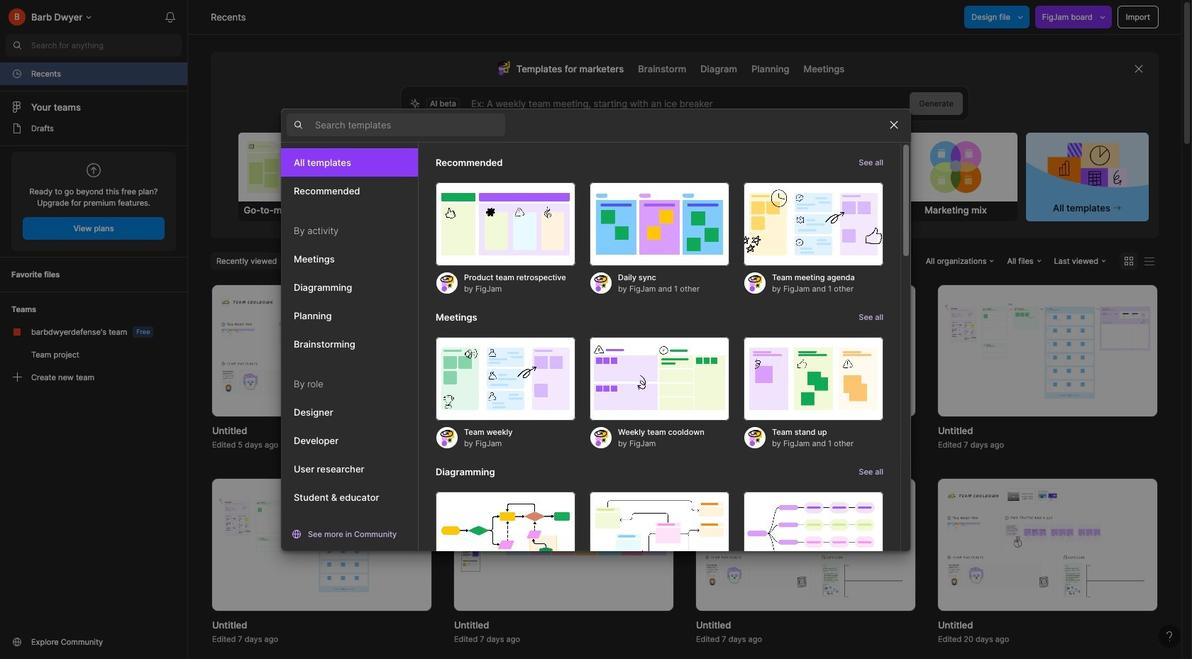 Task type: vqa. For each thing, say whether or not it's contained in the screenshot.
Team Project List checkbox item at the right of the page
no



Task type: locate. For each thing, give the bounding box(es) containing it.
search 32 image
[[6, 34, 28, 57]]

product team retrospective image
[[436, 182, 576, 266]]

thumbnail image
[[212, 285, 432, 417], [454, 285, 674, 417], [697, 285, 916, 417], [939, 285, 1158, 417], [212, 480, 432, 611], [454, 480, 674, 611], [697, 480, 916, 611], [939, 480, 1158, 611]]

team weekly image
[[436, 337, 576, 421]]

community 16 image
[[11, 637, 23, 648]]

marketing mix image
[[895, 133, 1018, 202]]

diagram basics image
[[436, 492, 576, 576]]

mindmap image
[[744, 492, 884, 576]]

team stand up image
[[744, 337, 884, 421]]

grid
[[190, 285, 1181, 660]]

creative brief template image
[[756, 133, 894, 202]]

go-to-market (gtm) strategy image
[[238, 133, 361, 202]]

dialog
[[281, 108, 912, 604]]

competitor analysis image
[[501, 133, 624, 202]]

uml diagram image
[[590, 492, 730, 576]]

marketing funnel image
[[370, 133, 492, 202]]



Task type: describe. For each thing, give the bounding box(es) containing it.
Search templates text field
[[315, 116, 506, 133]]

daily sync image
[[590, 182, 730, 266]]

team meeting agenda image
[[744, 182, 884, 266]]

bell 32 image
[[159, 6, 182, 28]]

Search for anything text field
[[31, 40, 182, 51]]

Ex: A weekly team meeting, starting with an ice breaker field
[[460, 87, 910, 121]]

recent 16 image
[[11, 68, 23, 80]]

page 16 image
[[11, 123, 23, 134]]

see all all templates image
[[1048, 142, 1128, 195]]

social media planner image
[[633, 133, 755, 202]]

weekly team cooldown image
[[590, 337, 730, 421]]



